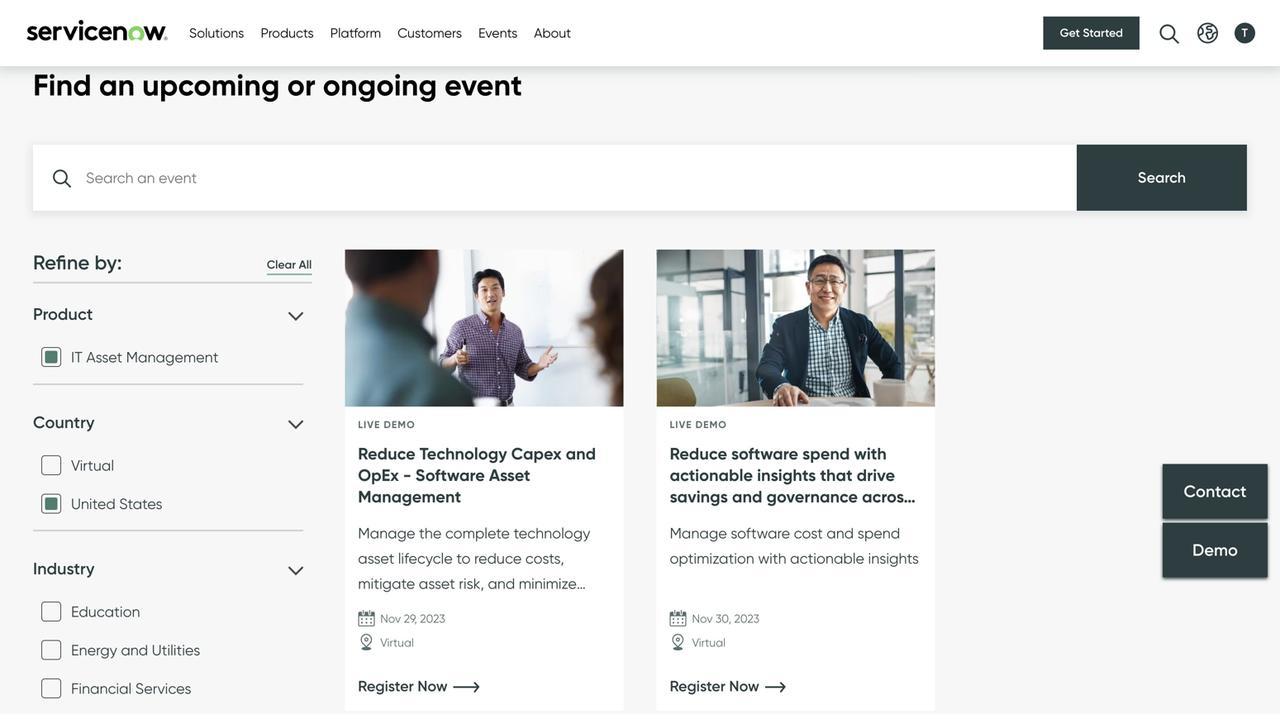 Task type: locate. For each thing, give the bounding box(es) containing it.
insights up "governance"
[[758, 465, 816, 486]]

and
[[566, 444, 596, 464], [733, 487, 763, 507], [827, 524, 854, 542], [488, 575, 515, 593], [121, 641, 148, 659]]

management
[[126, 348, 219, 366], [358, 487, 462, 507]]

2023
[[420, 612, 446, 626], [735, 612, 760, 626]]

clear all button
[[267, 256, 312, 275]]

2 demo from the left
[[696, 419, 728, 431]]

0 horizontal spatial demo
[[384, 419, 416, 431]]

reduce inside reduce software spend with actionable insights that drive savings and governance across your saas & onprem licenses manage software cost and spend optimization with actionable insights
[[670, 444, 728, 464]]

demo for reduce technology capex and opex - software asset management
[[384, 419, 416, 431]]

1 horizontal spatial 2023
[[735, 612, 760, 626]]

by:
[[95, 250, 122, 275]]

1 vertical spatial asset
[[489, 465, 531, 486]]

0 horizontal spatial manage
[[358, 524, 416, 542]]

Search an event search field
[[33, 145, 1077, 211]]

1 vertical spatial spend
[[858, 524, 901, 542]]

virtual down 29,
[[381, 636, 414, 650]]

energy and utilities option
[[41, 640, 61, 660]]

actionable down cost
[[791, 550, 865, 568]]

manage
[[358, 524, 416, 542], [670, 524, 727, 542]]

virtual for reduce software spend with actionable insights that drive savings and governance across your saas & onprem licenses
[[693, 636, 726, 650]]

virtual
[[71, 456, 114, 474], [381, 636, 414, 650], [693, 636, 726, 650]]

saas
[[708, 508, 748, 529]]

reduce up opex
[[358, 444, 416, 464]]

insights down 'licenses'
[[869, 550, 919, 568]]

2 reduce from the left
[[670, 444, 728, 464]]

with
[[855, 444, 887, 464], [759, 550, 787, 568]]

reduce inside reduce technology capex and opex - software asset management
[[358, 444, 416, 464]]

asset right it
[[86, 348, 122, 366]]

0 vertical spatial insights
[[758, 465, 816, 486]]

and down the reduce
[[488, 575, 515, 593]]

energy and utilities
[[71, 641, 200, 659]]

get started
[[1061, 26, 1124, 40]]

2 software from the top
[[731, 524, 791, 542]]

0 horizontal spatial management
[[126, 348, 219, 366]]

started
[[1084, 26, 1124, 40]]

management down "product" popup button
[[126, 348, 219, 366]]

1 vertical spatial with
[[759, 550, 787, 568]]

1 horizontal spatial reduce
[[670, 444, 728, 464]]

platform button
[[330, 23, 381, 43]]

0 horizontal spatial asset
[[358, 550, 395, 568]]

0 horizontal spatial 2023
[[420, 612, 446, 626]]

1 horizontal spatial live demo
[[670, 419, 728, 431]]

upcoming
[[142, 67, 280, 104]]

2023 right 29,
[[420, 612, 446, 626]]

0 vertical spatial management
[[126, 348, 219, 366]]

2023 inside manage the complete technology asset lifecycle to reduce costs, mitigate asset risk, and minimize license complexities nov 29, 2023
[[420, 612, 446, 626]]

to
[[457, 550, 471, 568]]

None button
[[1077, 145, 1248, 211]]

product button
[[33, 304, 304, 325]]

united
[[71, 495, 116, 513]]

and right cost
[[827, 524, 854, 542]]

0 horizontal spatial spend
[[803, 444, 850, 464]]

live up opex
[[358, 419, 381, 431]]

products
[[261, 25, 314, 41]]

virtual down the '30,'
[[693, 636, 726, 650]]

cost
[[794, 524, 823, 542]]

0 vertical spatial software
[[732, 444, 799, 464]]

0 horizontal spatial asset
[[86, 348, 122, 366]]

and inside reduce technology capex and opex - software asset management
[[566, 444, 596, 464]]

1 live from the left
[[358, 419, 381, 431]]

1 horizontal spatial asset
[[419, 575, 455, 593]]

clear all
[[267, 258, 312, 272]]

1 horizontal spatial asset
[[489, 465, 531, 486]]

software
[[732, 444, 799, 464], [731, 524, 791, 542]]

event
[[445, 67, 523, 104]]

customers button
[[398, 23, 462, 43]]

0 horizontal spatial live demo
[[358, 419, 416, 431]]

asset down the 'lifecycle' at the left of page
[[419, 575, 455, 593]]

reduce
[[358, 444, 416, 464], [670, 444, 728, 464]]

actionable
[[670, 465, 753, 486], [791, 550, 865, 568]]

products button
[[261, 23, 314, 43]]

demo for reduce software spend with actionable insights that drive savings and governance across your saas & onprem licenses
[[696, 419, 728, 431]]

1 vertical spatial asset
[[419, 575, 455, 593]]

refine by:
[[33, 250, 122, 275]]

spend down across
[[858, 524, 901, 542]]

complexities
[[408, 600, 494, 618]]

management down -
[[358, 487, 462, 507]]

with up drive
[[855, 444, 887, 464]]

1 horizontal spatial insights
[[869, 550, 919, 568]]

0 vertical spatial actionable
[[670, 465, 753, 486]]

actionable up savings
[[670, 465, 753, 486]]

asset up mitigate
[[358, 550, 395, 568]]

live demo up opex
[[358, 419, 416, 431]]

the
[[419, 524, 442, 542]]

2 horizontal spatial virtual
[[693, 636, 726, 650]]

1 demo from the left
[[384, 419, 416, 431]]

1 nov from the left
[[381, 612, 401, 626]]

and right capex
[[566, 444, 596, 464]]

asset down capex
[[489, 465, 531, 486]]

1 horizontal spatial virtual
[[381, 636, 414, 650]]

manage left the
[[358, 524, 416, 542]]

nov inside manage the complete technology asset lifecycle to reduce costs, mitigate asset risk, and minimize license complexities nov 29, 2023
[[381, 612, 401, 626]]

0 vertical spatial with
[[855, 444, 887, 464]]

1 horizontal spatial actionable
[[791, 550, 865, 568]]

demo
[[384, 419, 416, 431], [696, 419, 728, 431]]

1 horizontal spatial demo
[[696, 419, 728, 431]]

1 live demo from the left
[[358, 419, 416, 431]]

1 horizontal spatial management
[[358, 487, 462, 507]]

and up financial services
[[121, 641, 148, 659]]

1 2023 from the left
[[420, 612, 446, 626]]

about button
[[534, 23, 572, 43]]

reduce software spend with actionable insights that drive savings and governance across your saas & onprem licenses manage software cost and spend optimization with actionable insights
[[670, 444, 919, 568]]

manage up optimization at the right
[[670, 524, 727, 542]]

nov left 29,
[[381, 612, 401, 626]]

lifecycle
[[398, 550, 453, 568]]

virtual up the united
[[71, 456, 114, 474]]

reduce
[[475, 550, 522, 568]]

demo up savings
[[696, 419, 728, 431]]

1 vertical spatial actionable
[[791, 550, 865, 568]]

onprem
[[768, 508, 829, 529]]

1 software from the top
[[732, 444, 799, 464]]

it asset management option
[[41, 347, 61, 367]]

software
[[416, 465, 485, 486]]

2 live from the left
[[670, 419, 693, 431]]

asset inside reduce technology capex and opex - software asset management
[[489, 465, 531, 486]]

software left cost
[[731, 524, 791, 542]]

nov left the '30,'
[[693, 612, 713, 626]]

29,
[[404, 612, 417, 626]]

1 horizontal spatial nov
[[693, 612, 713, 626]]

asset
[[358, 550, 395, 568], [419, 575, 455, 593]]

spend up that
[[803, 444, 850, 464]]

spend
[[803, 444, 850, 464], [858, 524, 901, 542]]

technology
[[514, 524, 591, 542]]

&
[[752, 508, 763, 529]]

2023 right the '30,'
[[735, 612, 760, 626]]

get
[[1061, 26, 1081, 40]]

insights
[[758, 465, 816, 486], [869, 550, 919, 568]]

your
[[670, 508, 704, 529]]

live demo
[[358, 419, 416, 431], [670, 419, 728, 431]]

united states option
[[41, 494, 61, 514]]

optimization
[[670, 550, 755, 568]]

1 reduce from the left
[[358, 444, 416, 464]]

1 horizontal spatial live
[[670, 419, 693, 431]]

1 manage from the left
[[358, 524, 416, 542]]

software up "governance"
[[732, 444, 799, 464]]

reduce up savings
[[670, 444, 728, 464]]

1 horizontal spatial manage
[[670, 524, 727, 542]]

0 horizontal spatial nov
[[381, 612, 401, 626]]

utilities
[[152, 641, 200, 659]]

manage the complete technology asset lifecycle to reduce costs, mitigate asset risk, and minimize license complexities nov 29, 2023
[[358, 524, 591, 626]]

live demo up savings
[[670, 419, 728, 431]]

it
[[71, 348, 83, 366]]

0 horizontal spatial reduce
[[358, 444, 416, 464]]

industry
[[33, 559, 95, 579]]

manage inside manage the complete technology asset lifecycle to reduce costs, mitigate asset risk, and minimize license complexities nov 29, 2023
[[358, 524, 416, 542]]

platform
[[330, 25, 381, 41]]

1 horizontal spatial spend
[[858, 524, 901, 542]]

nov
[[381, 612, 401, 626], [693, 612, 713, 626]]

demo up -
[[384, 419, 416, 431]]

1 vertical spatial software
[[731, 524, 791, 542]]

2 manage from the left
[[670, 524, 727, 542]]

and up &
[[733, 487, 763, 507]]

live up savings
[[670, 419, 693, 431]]

management inside reduce technology capex and opex - software asset management
[[358, 487, 462, 507]]

0 horizontal spatial live
[[358, 419, 381, 431]]

1 vertical spatial management
[[358, 487, 462, 507]]

2 live demo from the left
[[670, 419, 728, 431]]

asset
[[86, 348, 122, 366], [489, 465, 531, 486]]

financial
[[71, 680, 132, 698]]

with down &
[[759, 550, 787, 568]]

live
[[358, 419, 381, 431], [670, 419, 693, 431]]



Task type: vqa. For each thing, say whether or not it's contained in the screenshot.
first Live Demo from right
yes



Task type: describe. For each thing, give the bounding box(es) containing it.
live for reduce software spend with actionable insights that drive savings and governance across your saas & onprem licenses
[[670, 419, 693, 431]]

events button
[[479, 23, 518, 43]]

nov 30, 2023
[[693, 612, 760, 626]]

about
[[534, 25, 572, 41]]

find an upcoming or ongoing event
[[33, 67, 523, 104]]

servicenow image
[[25, 19, 170, 41]]

2 nov from the left
[[693, 612, 713, 626]]

reduce technology capex and opex - software asset management
[[358, 444, 596, 507]]

2 2023 from the left
[[735, 612, 760, 626]]

manage inside reduce software spend with actionable insights that drive savings and governance across your saas & onprem licenses manage software cost and spend optimization with actionable insights
[[670, 524, 727, 542]]

risk,
[[459, 575, 484, 593]]

live demo for reduce technology capex and opex - software asset management
[[358, 419, 416, 431]]

mitigate
[[358, 575, 415, 593]]

events
[[479, 25, 518, 41]]

ongoing
[[323, 67, 437, 104]]

states
[[119, 495, 163, 513]]

and inside manage the complete technology asset lifecycle to reduce costs, mitigate asset risk, and minimize license complexities nov 29, 2023
[[488, 575, 515, 593]]

country button
[[33, 412, 304, 433]]

governance
[[767, 487, 858, 507]]

get started link
[[1044, 17, 1140, 50]]

0 vertical spatial asset
[[86, 348, 122, 366]]

customers
[[398, 25, 462, 41]]

0 vertical spatial spend
[[803, 444, 850, 464]]

0 horizontal spatial actionable
[[670, 465, 753, 486]]

country
[[33, 412, 95, 433]]

savings
[[670, 487, 728, 507]]

reduce for opex
[[358, 444, 416, 464]]

technology
[[420, 444, 507, 464]]

virtual for reduce technology capex and opex - software asset management
[[381, 636, 414, 650]]

it asset management
[[71, 348, 219, 366]]

license
[[358, 600, 405, 618]]

united states
[[71, 495, 163, 513]]

find
[[33, 67, 92, 104]]

0 horizontal spatial insights
[[758, 465, 816, 486]]

minimize
[[519, 575, 577, 593]]

complete
[[446, 524, 510, 542]]

education
[[71, 603, 140, 621]]

financial services option
[[41, 679, 61, 699]]

an
[[99, 67, 135, 104]]

industry button
[[33, 558, 304, 580]]

solutions button
[[189, 23, 244, 43]]

all
[[299, 258, 312, 272]]

refine
[[33, 250, 90, 275]]

0 horizontal spatial with
[[759, 550, 787, 568]]

drive
[[857, 465, 896, 486]]

live demo for reduce software spend with actionable insights that drive savings and governance across your saas & onprem licenses
[[670, 419, 728, 431]]

across
[[863, 487, 912, 507]]

financial services
[[71, 680, 191, 698]]

-
[[403, 465, 412, 486]]

0 horizontal spatial virtual
[[71, 456, 114, 474]]

solutions
[[189, 25, 244, 41]]

30,
[[716, 612, 732, 626]]

or
[[287, 67, 316, 104]]

clear
[[267, 258, 296, 272]]

product
[[33, 304, 93, 325]]

costs,
[[526, 550, 565, 568]]

education option
[[41, 602, 61, 622]]

1 horizontal spatial with
[[855, 444, 887, 464]]

that
[[821, 465, 853, 486]]

capex
[[512, 444, 562, 464]]

live for reduce technology capex and opex - software asset management
[[358, 419, 381, 431]]

services
[[135, 680, 191, 698]]

energy
[[71, 641, 117, 659]]

licenses
[[833, 508, 894, 529]]

reduce for actionable
[[670, 444, 728, 464]]

virtual option
[[41, 455, 61, 475]]

opex
[[358, 465, 399, 486]]

0 vertical spatial asset
[[358, 550, 395, 568]]

1 vertical spatial insights
[[869, 550, 919, 568]]



